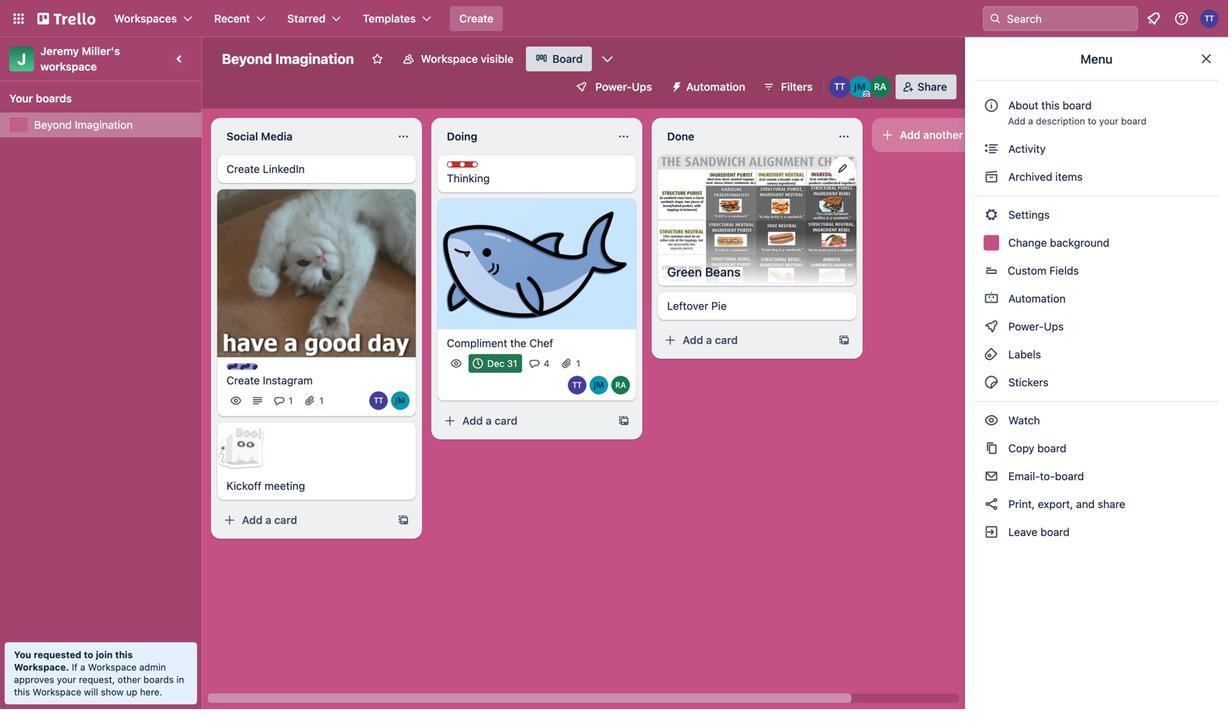 Task type: locate. For each thing, give the bounding box(es) containing it.
add down dec 31 checkbox
[[462, 414, 483, 427]]

a down the about at right
[[1028, 116, 1034, 126]]

create linkedin link
[[227, 161, 407, 177]]

instagram
[[263, 374, 313, 387]]

6 sm image from the top
[[984, 497, 999, 512]]

automation
[[686, 80, 746, 93], [1006, 292, 1066, 305]]

1 vertical spatial to
[[84, 650, 93, 660]]

card for social media
[[274, 514, 297, 527]]

dec
[[487, 358, 505, 369]]

up
[[126, 687, 137, 698]]

you
[[14, 650, 31, 660]]

change background link
[[975, 230, 1219, 255]]

1 down create instagram link
[[319, 396, 324, 406]]

add a card down pie
[[683, 334, 738, 347]]

2 vertical spatial add a card
[[242, 514, 297, 527]]

sm image
[[665, 74, 686, 96], [984, 169, 999, 185], [984, 319, 999, 334], [984, 347, 999, 362], [984, 413, 999, 428], [984, 469, 999, 484], [984, 525, 999, 540]]

search image
[[989, 12, 1002, 25]]

sm image for leave board
[[984, 525, 999, 540]]

a down pie
[[706, 334, 712, 347]]

0 vertical spatial create
[[459, 12, 494, 25]]

if a workspace admin approves your request, other boards in this workspace will show up here.
[[14, 662, 184, 698]]

automation up done text field
[[686, 80, 746, 93]]

boards down admin
[[143, 674, 174, 685]]

sm image inside automation link
[[984, 291, 999, 307]]

background
[[1050, 236, 1110, 249]]

0 vertical spatial this
[[1042, 99, 1060, 112]]

sm image inside power-ups link
[[984, 319, 999, 334]]

jeremy miller (jeremymiller198) image for the rightmost terry turtle (terryturtle) icon
[[849, 76, 871, 98]]

1 vertical spatial create
[[227, 163, 260, 175]]

2 vertical spatial card
[[274, 514, 297, 527]]

beans
[[705, 265, 741, 279]]

this inside 'if a workspace admin approves your request, other boards in this workspace will show up here.'
[[14, 687, 30, 698]]

print, export, and share link
[[975, 492, 1219, 517]]

sm image for stickers
[[984, 375, 999, 390]]

workspace down join
[[88, 662, 137, 673]]

thinking link
[[447, 171, 627, 186]]

1 horizontal spatial this
[[115, 650, 133, 660]]

kickoff meeting link
[[227, 479, 407, 494]]

card
[[715, 334, 738, 347], [495, 414, 518, 427], [274, 514, 297, 527]]

power- inside power-ups link
[[1009, 320, 1044, 333]]

sm image inside archived items link
[[984, 169, 999, 185]]

3 sm image from the top
[[984, 291, 999, 307]]

card down dec 31
[[495, 414, 518, 427]]

ruby anderson (rubyanderson7) image for jeremy miller (jeremymiller198) image for the rightmost terry turtle (terryturtle) icon
[[870, 76, 891, 98]]

labels
[[1006, 348, 1041, 361]]

sm image for activity
[[984, 141, 999, 157]]

your up activity link at the right
[[1099, 116, 1119, 126]]

0 horizontal spatial create from template… image
[[397, 514, 410, 527]]

add a card button for doing
[[438, 409, 611, 433]]

1 horizontal spatial ups
[[1044, 320, 1064, 333]]

power-ups down customize views icon
[[595, 80, 652, 93]]

Board name text field
[[214, 47, 362, 71]]

add for social media
[[242, 514, 263, 527]]

a right if at the left of page
[[80, 662, 85, 673]]

create instagram
[[227, 374, 313, 387]]

power- down customize views icon
[[595, 80, 632, 93]]

sm image inside print, export, and share "link"
[[984, 497, 999, 512]]

0 horizontal spatial card
[[274, 514, 297, 527]]

2 horizontal spatial workspace
[[421, 52, 478, 65]]

to inside about this board add a description to your board
[[1088, 116, 1097, 126]]

leftover pie link
[[667, 298, 847, 314]]

4
[[544, 358, 550, 369]]

add another list
[[900, 128, 981, 141]]

description
[[1036, 116, 1085, 126]]

sm image for print, export, and share
[[984, 497, 999, 512]]

card for done
[[715, 334, 738, 347]]

1 horizontal spatial to
[[1088, 116, 1097, 126]]

sm image inside leave board link
[[984, 525, 999, 540]]

1 horizontal spatial power-
[[1009, 320, 1044, 333]]

0 horizontal spatial power-ups
[[595, 80, 652, 93]]

create linkedin
[[227, 163, 305, 175]]

imagination down your boards with 1 items element
[[75, 118, 133, 131]]

another
[[924, 128, 963, 141]]

1 horizontal spatial imagination
[[275, 50, 354, 67]]

to left join
[[84, 650, 93, 660]]

sm image inside labels 'link'
[[984, 347, 999, 362]]

card down pie
[[715, 334, 738, 347]]

1 right the 4
[[576, 358, 580, 369]]

kickoff meeting
[[227, 480, 305, 493]]

create inside button
[[459, 12, 494, 25]]

terry turtle (terryturtle) image
[[829, 76, 851, 98], [568, 376, 587, 395], [369, 392, 388, 410]]

jeremy miller (jeremymiller198) image
[[849, 76, 871, 98], [590, 376, 608, 395]]

add a card button
[[658, 328, 832, 353], [438, 409, 611, 433], [217, 508, 391, 533]]

sm image for automation
[[984, 291, 999, 307]]

0 horizontal spatial add a card button
[[217, 508, 391, 533]]

power-ups button
[[564, 74, 662, 99]]

0 vertical spatial ruby anderson (rubyanderson7) image
[[870, 76, 891, 98]]

1 horizontal spatial card
[[495, 414, 518, 427]]

0 horizontal spatial add a card
[[242, 514, 297, 527]]

sm image inside watch link
[[984, 413, 999, 428]]

0 vertical spatial ups
[[632, 80, 652, 93]]

add a card
[[683, 334, 738, 347], [462, 414, 518, 427], [242, 514, 297, 527]]

1 horizontal spatial add a card
[[462, 414, 518, 427]]

0 horizontal spatial to
[[84, 650, 93, 660]]

add down the about at right
[[1008, 116, 1026, 126]]

add a card button down 31
[[438, 409, 611, 433]]

1 vertical spatial ups
[[1044, 320, 1064, 333]]

1 horizontal spatial terry turtle (terryturtle) image
[[568, 376, 587, 395]]

a
[[1028, 116, 1034, 126], [706, 334, 712, 347], [486, 414, 492, 427], [265, 514, 272, 527], [80, 662, 85, 673]]

sm image inside settings link
[[984, 207, 999, 223]]

0 horizontal spatial boards
[[36, 92, 72, 105]]

1 vertical spatial power-ups
[[1006, 320, 1067, 333]]

1 vertical spatial card
[[495, 414, 518, 427]]

1 vertical spatial beyond
[[34, 118, 72, 131]]

this down approves
[[14, 687, 30, 698]]

create down the social on the left top of page
[[227, 163, 260, 175]]

1 vertical spatial beyond imagination
[[34, 118, 133, 131]]

0 vertical spatial beyond imagination
[[222, 50, 354, 67]]

automation button
[[665, 74, 755, 99]]

jeremy miller (jeremymiller198) image right the filters
[[849, 76, 871, 98]]

archived items link
[[975, 165, 1219, 189]]

2 sm image from the top
[[984, 207, 999, 223]]

beyond down your boards
[[34, 118, 72, 131]]

create down the color: purple, title: none image
[[227, 374, 260, 387]]

sm image for settings
[[984, 207, 999, 223]]

0 vertical spatial jeremy miller (jeremymiller198) image
[[849, 76, 871, 98]]

terry turtle (terryturtle) image down compliment the chef link
[[568, 376, 587, 395]]

1 horizontal spatial 1
[[319, 396, 324, 406]]

1 down instagram
[[289, 396, 293, 406]]

power- up labels
[[1009, 320, 1044, 333]]

sm image inside stickers link
[[984, 375, 999, 390]]

2 vertical spatial workspace
[[33, 687, 81, 698]]

1 vertical spatial jeremy miller (jeremymiller198) image
[[590, 376, 608, 395]]

5 sm image from the top
[[984, 441, 999, 456]]

your boards
[[9, 92, 72, 105]]

watch link
[[975, 408, 1219, 433]]

1 vertical spatial add a card
[[462, 414, 518, 427]]

1 vertical spatial power-
[[1009, 320, 1044, 333]]

a for doing
[[486, 414, 492, 427]]

1 vertical spatial your
[[57, 674, 76, 685]]

2 vertical spatial create
[[227, 374, 260, 387]]

1 vertical spatial imagination
[[75, 118, 133, 131]]

create from template… image for doing
[[618, 415, 630, 427]]

add left another
[[900, 128, 921, 141]]

add a card down kickoff meeting
[[242, 514, 297, 527]]

jeremy miller (jeremymiller198) image down compliment the chef link
[[590, 376, 608, 395]]

0 horizontal spatial ups
[[632, 80, 652, 93]]

1 vertical spatial boards
[[143, 674, 174, 685]]

green
[[667, 265, 702, 279]]

beyond inside text field
[[222, 50, 272, 67]]

chef
[[530, 337, 553, 350]]

jeremy miller's workspace
[[40, 45, 123, 73]]

2 vertical spatial add a card button
[[217, 508, 391, 533]]

to
[[1088, 116, 1097, 126], [84, 650, 93, 660]]

1 vertical spatial add a card button
[[438, 409, 611, 433]]

0 vertical spatial your
[[1099, 116, 1119, 126]]

workspace navigation collapse icon image
[[169, 48, 191, 70]]

change background
[[1006, 236, 1110, 249]]

automation down custom fields
[[1006, 292, 1066, 305]]

email-to-board
[[1006, 470, 1084, 483]]

menu
[[1081, 52, 1113, 66]]

meeting
[[265, 480, 305, 493]]

this right join
[[115, 650, 133, 660]]

0 horizontal spatial beyond imagination
[[34, 118, 133, 131]]

Dec 31 checkbox
[[469, 354, 522, 373]]

a down dec 31 checkbox
[[486, 414, 492, 427]]

2 vertical spatial this
[[14, 687, 30, 698]]

add a card down dec 31 checkbox
[[462, 414, 518, 427]]

a down kickoff meeting
[[265, 514, 272, 527]]

1 horizontal spatial boards
[[143, 674, 174, 685]]

0 vertical spatial beyond
[[222, 50, 272, 67]]

social media
[[227, 130, 293, 143]]

ruby anderson (rubyanderson7) image
[[870, 76, 891, 98], [611, 376, 630, 395]]

boards right your
[[36, 92, 72, 105]]

2 horizontal spatial add a card
[[683, 334, 738, 347]]

1 horizontal spatial beyond
[[222, 50, 272, 67]]

1 horizontal spatial jeremy miller (jeremymiller198) image
[[849, 76, 871, 98]]

terry turtle (terryturtle) image left the this member is an admin of this board. image in the right top of the page
[[829, 76, 851, 98]]

0 vertical spatial workspace
[[421, 52, 478, 65]]

sm image inside activity link
[[984, 141, 999, 157]]

thinking
[[447, 172, 490, 185]]

0 vertical spatial power-
[[595, 80, 632, 93]]

ups down automation link
[[1044, 320, 1064, 333]]

2 horizontal spatial terry turtle (terryturtle) image
[[829, 76, 851, 98]]

1 horizontal spatial workspace
[[88, 662, 137, 673]]

0 vertical spatial power-ups
[[595, 80, 652, 93]]

0 horizontal spatial terry turtle (terryturtle) image
[[369, 392, 388, 410]]

edit card image
[[837, 162, 849, 175]]

terry turtle (terryturtle) image left jeremy miller (jeremymiller198) icon
[[369, 392, 388, 410]]

1 vertical spatial create from template… image
[[397, 514, 410, 527]]

card for doing
[[495, 414, 518, 427]]

kickoff
[[227, 480, 262, 493]]

0 vertical spatial imagination
[[275, 50, 354, 67]]

2 horizontal spatial card
[[715, 334, 738, 347]]

create up workspace visible
[[459, 12, 494, 25]]

add down leftover pie on the top of the page
[[683, 334, 703, 347]]

0 vertical spatial card
[[715, 334, 738, 347]]

0 horizontal spatial your
[[57, 674, 76, 685]]

beyond imagination
[[222, 50, 354, 67], [34, 118, 133, 131]]

ups left 'automation' button
[[632, 80, 652, 93]]

1 vertical spatial ruby anderson (rubyanderson7) image
[[611, 376, 630, 395]]

1 vertical spatial this
[[115, 650, 133, 660]]

0 horizontal spatial jeremy miller (jeremymiller198) image
[[590, 376, 608, 395]]

add a card button down leftover pie link
[[658, 328, 832, 353]]

your
[[1099, 116, 1119, 126], [57, 674, 76, 685]]

power-ups up labels
[[1006, 320, 1067, 333]]

create for create linkedin
[[227, 163, 260, 175]]

share
[[918, 80, 947, 93]]

copy board
[[1006, 442, 1067, 455]]

this up "description"
[[1042, 99, 1060, 112]]

0 vertical spatial add a card
[[683, 334, 738, 347]]

automation link
[[975, 286, 1219, 311]]

1 horizontal spatial your
[[1099, 116, 1119, 126]]

beyond down recent dropdown button
[[222, 50, 272, 67]]

jeremy
[[40, 45, 79, 57]]

0 horizontal spatial beyond
[[34, 118, 72, 131]]

0 vertical spatial to
[[1088, 116, 1097, 126]]

boards
[[36, 92, 72, 105], [143, 674, 174, 685]]

1 horizontal spatial beyond imagination
[[222, 50, 354, 67]]

board inside leave board link
[[1041, 526, 1070, 539]]

filters button
[[758, 74, 818, 99]]

board up print, export, and share
[[1055, 470, 1084, 483]]

create
[[459, 12, 494, 25], [227, 163, 260, 175], [227, 374, 260, 387]]

4 sm image from the top
[[984, 375, 999, 390]]

fields
[[1050, 264, 1079, 277]]

add a card button down kickoff meeting link at left bottom
[[217, 508, 391, 533]]

imagination down the starred dropdown button
[[275, 50, 354, 67]]

0 horizontal spatial automation
[[686, 80, 746, 93]]

workspace down approves
[[33, 687, 81, 698]]

1 horizontal spatial power-ups
[[1006, 320, 1067, 333]]

board up the to-
[[1038, 442, 1067, 455]]

starred
[[287, 12, 326, 25]]

2 horizontal spatial 1
[[576, 358, 580, 369]]

beyond imagination down starred
[[222, 50, 354, 67]]

2 horizontal spatial this
[[1042, 99, 1060, 112]]

this
[[1042, 99, 1060, 112], [115, 650, 133, 660], [14, 687, 30, 698]]

0 horizontal spatial ruby anderson (rubyanderson7) image
[[611, 376, 630, 395]]

0 vertical spatial add a card button
[[658, 328, 832, 353]]

beyond imagination link
[[34, 117, 192, 133]]

beyond imagination down your boards with 1 items element
[[34, 118, 133, 131]]

ups inside button
[[632, 80, 652, 93]]

add down kickoff
[[242, 514, 263, 527]]

email-
[[1009, 470, 1040, 483]]

board down export,
[[1041, 526, 1070, 539]]

doing
[[447, 130, 478, 143]]

0 horizontal spatial power-
[[595, 80, 632, 93]]

print,
[[1009, 498, 1035, 511]]

create button
[[450, 6, 503, 31]]

a inside 'if a workspace admin approves your request, other boards in this workspace will show up here.'
[[80, 662, 85, 673]]

color: purple, title: none image
[[227, 364, 258, 370]]

power-ups
[[595, 80, 652, 93], [1006, 320, 1067, 333]]

if
[[72, 662, 78, 673]]

1 horizontal spatial ruby anderson (rubyanderson7) image
[[870, 76, 891, 98]]

stickers link
[[975, 370, 1219, 395]]

your inside about this board add a description to your board
[[1099, 116, 1119, 126]]

0 horizontal spatial this
[[14, 687, 30, 698]]

0 vertical spatial create from template… image
[[618, 415, 630, 427]]

0 horizontal spatial workspace
[[33, 687, 81, 698]]

1 for 1
[[319, 396, 324, 406]]

dec 31
[[487, 358, 517, 369]]

your down if at the left of page
[[57, 674, 76, 685]]

1 horizontal spatial create from template… image
[[618, 415, 630, 427]]

sm image inside 'copy board' link
[[984, 441, 999, 456]]

1 sm image from the top
[[984, 141, 999, 157]]

1 horizontal spatial add a card button
[[438, 409, 611, 433]]

sm image inside "email-to-board" link
[[984, 469, 999, 484]]

j
[[17, 50, 26, 68]]

sm image
[[984, 141, 999, 157], [984, 207, 999, 223], [984, 291, 999, 307], [984, 375, 999, 390], [984, 441, 999, 456], [984, 497, 999, 512]]

workspace visible
[[421, 52, 514, 65]]

add a card for social media
[[242, 514, 297, 527]]

power-
[[595, 80, 632, 93], [1009, 320, 1044, 333]]

2 horizontal spatial add a card button
[[658, 328, 832, 353]]

labels link
[[975, 342, 1219, 367]]

card down meeting
[[274, 514, 297, 527]]

to up activity link at the right
[[1088, 116, 1097, 126]]

0 vertical spatial boards
[[36, 92, 72, 105]]

Doing text field
[[438, 124, 608, 149]]

create for create instagram
[[227, 374, 260, 387]]

about
[[1009, 99, 1039, 112]]

create from template… image
[[618, 415, 630, 427], [397, 514, 410, 527]]

workspace left visible
[[421, 52, 478, 65]]

workspaces
[[114, 12, 177, 25]]

0 vertical spatial automation
[[686, 80, 746, 93]]

to inside you requested to join this workspace.
[[84, 650, 93, 660]]

1 horizontal spatial automation
[[1006, 292, 1066, 305]]



Task type: vqa. For each thing, say whether or not it's contained in the screenshot.
Beyond Imagination in text box
yes



Task type: describe. For each thing, give the bounding box(es) containing it.
beyond imagination inside text field
[[222, 50, 354, 67]]

sm image inside 'automation' button
[[665, 74, 686, 96]]

media
[[261, 130, 293, 143]]

terry turtle (terryturtle) image
[[1200, 9, 1219, 28]]

miller's
[[82, 45, 120, 57]]

to-
[[1040, 470, 1055, 483]]

customize views image
[[600, 51, 616, 67]]

a for social media
[[265, 514, 272, 527]]

green beans link
[[658, 258, 857, 286]]

workspace.
[[14, 662, 69, 673]]

compliment
[[447, 337, 507, 350]]

workspace
[[40, 60, 97, 73]]

create for create
[[459, 12, 494, 25]]

show
[[101, 687, 124, 698]]

settings
[[1006, 208, 1050, 221]]

your boards with 1 items element
[[9, 89, 185, 108]]

power-ups inside button
[[595, 80, 652, 93]]

imagination inside text field
[[275, 50, 354, 67]]

a for done
[[706, 334, 712, 347]]

board link
[[526, 47, 592, 71]]

board up activity link at the right
[[1121, 116, 1147, 126]]

primary element
[[0, 0, 1228, 37]]

custom fields
[[1008, 264, 1079, 277]]

0 horizontal spatial imagination
[[75, 118, 133, 131]]

board inside 'copy board' link
[[1038, 442, 1067, 455]]

back to home image
[[37, 6, 95, 31]]

leftover pie
[[667, 300, 727, 312]]

0 notifications image
[[1145, 9, 1163, 28]]

copy
[[1009, 442, 1035, 455]]

compliment the chef link
[[447, 336, 627, 351]]

approves
[[14, 674, 54, 685]]

add for doing
[[462, 414, 483, 427]]

create from template… image for social media
[[397, 514, 410, 527]]

change
[[1009, 236, 1047, 249]]

Done text field
[[658, 124, 829, 149]]

sm image for labels
[[984, 347, 999, 362]]

1 vertical spatial automation
[[1006, 292, 1066, 305]]

create instagram link
[[227, 373, 407, 389]]

requested
[[34, 650, 81, 660]]

ruby anderson (rubyanderson7) image for jeremy miller (jeremymiller198) image corresponding to middle terry turtle (terryturtle) icon
[[611, 376, 630, 395]]

0 horizontal spatial 1
[[289, 396, 293, 406]]

Social Media text field
[[217, 124, 388, 149]]

sm image for archived items
[[984, 169, 999, 185]]

share button
[[896, 74, 957, 99]]

this inside you requested to join this workspace.
[[115, 650, 133, 660]]

add inside about this board add a description to your board
[[1008, 116, 1026, 126]]

share
[[1098, 498, 1126, 511]]

filters
[[781, 80, 813, 93]]

1 for 4
[[576, 358, 580, 369]]

leave board
[[1006, 526, 1070, 539]]

1 vertical spatial workspace
[[88, 662, 137, 673]]

archived
[[1009, 170, 1053, 183]]

activity
[[1006, 142, 1046, 155]]

will
[[84, 687, 98, 698]]

a inside about this board add a description to your board
[[1028, 116, 1034, 126]]

workspace visible button
[[393, 47, 523, 71]]

stickers
[[1006, 376, 1049, 389]]

done
[[667, 130, 695, 143]]

board up "description"
[[1063, 99, 1092, 112]]

sm image for copy board
[[984, 441, 999, 456]]

copy board link
[[975, 436, 1219, 461]]

add a card button for social media
[[217, 508, 391, 533]]

star or unstar board image
[[371, 53, 384, 65]]

the
[[510, 337, 527, 350]]

leave board link
[[975, 520, 1219, 545]]

starred button
[[278, 6, 351, 31]]

print, export, and share
[[1006, 498, 1126, 511]]

jeremy miller (jeremymiller198) image
[[391, 392, 410, 410]]

add a card for done
[[683, 334, 738, 347]]

pete ghost image
[[216, 423, 266, 472]]

linkedin
[[263, 163, 305, 175]]

leave
[[1009, 526, 1038, 539]]

workspaces button
[[105, 6, 202, 31]]

this member is an admin of this board. image
[[863, 91, 870, 98]]

add another list button
[[872, 118, 1083, 152]]

color: bold red, title: "thoughts" element
[[447, 161, 505, 173]]

settings link
[[975, 203, 1219, 227]]

add a card for doing
[[462, 414, 518, 427]]

custom fields button
[[975, 258, 1219, 283]]

pie
[[711, 300, 727, 312]]

thoughts
[[462, 162, 505, 173]]

recent
[[214, 12, 250, 25]]

create from template… image
[[838, 334, 850, 347]]

boards inside 'if a workspace admin approves your request, other boards in this workspace will show up here.'
[[143, 674, 174, 685]]

board
[[553, 52, 583, 65]]

items
[[1056, 170, 1083, 183]]

request,
[[79, 674, 115, 685]]

power-ups link
[[975, 314, 1219, 339]]

activity link
[[975, 137, 1219, 161]]

other
[[118, 674, 141, 685]]

admin
[[139, 662, 166, 673]]

sm image for watch
[[984, 413, 999, 428]]

about this board add a description to your board
[[1008, 99, 1147, 126]]

templates button
[[354, 6, 441, 31]]

add a card button for done
[[658, 328, 832, 353]]

power- inside power-ups button
[[595, 80, 632, 93]]

export,
[[1038, 498, 1073, 511]]

here.
[[140, 687, 162, 698]]

and
[[1076, 498, 1095, 511]]

compliment the chef
[[447, 337, 553, 350]]

sm image for power-ups
[[984, 319, 999, 334]]

this inside about this board add a description to your board
[[1042, 99, 1060, 112]]

visible
[[481, 52, 514, 65]]

your inside 'if a workspace admin approves your request, other boards in this workspace will show up here.'
[[57, 674, 76, 685]]

email-to-board link
[[975, 464, 1219, 489]]

leftover
[[667, 300, 709, 312]]

your
[[9, 92, 33, 105]]

jeremy miller (jeremymiller198) image for middle terry turtle (terryturtle) icon
[[590, 376, 608, 395]]

in
[[176, 674, 184, 685]]

board inside "email-to-board" link
[[1055, 470, 1084, 483]]

31
[[507, 358, 517, 369]]

workspace inside button
[[421, 52, 478, 65]]

social
[[227, 130, 258, 143]]

open information menu image
[[1174, 11, 1190, 26]]

Search field
[[1002, 7, 1138, 30]]

watch
[[1006, 414, 1043, 427]]

sm image for email-to-board
[[984, 469, 999, 484]]

add for done
[[683, 334, 703, 347]]

automation inside button
[[686, 80, 746, 93]]



